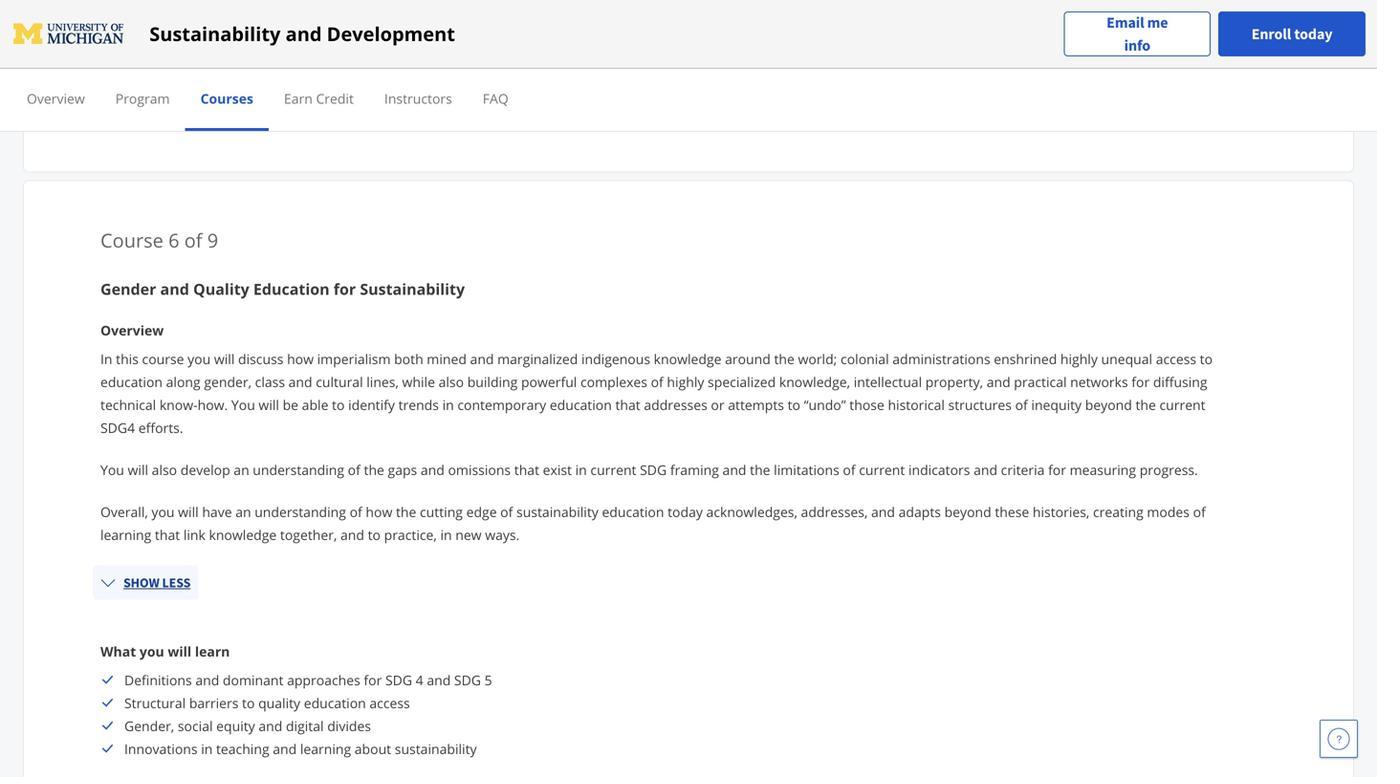 Task type: describe. For each thing, give the bounding box(es) containing it.
0 horizontal spatial you
[[100, 461, 124, 479]]

class
[[255, 373, 285, 391]]

sdg left 5
[[454, 672, 481, 690]]

institutions
[[124, 10, 195, 28]]

cultural
[[316, 373, 363, 391]]

show
[[123, 574, 160, 592]]

colonial
[[841, 350, 889, 368]]

in inside in this course you will discuss how imperialism both mined and marginalized indigenous knowledge around the world; colonial administrations enshrined highly unequal access to education along gender, class and cultural lines, while also building powerful complexes of highly specialized knowledge, intellectual property, and practical networks for diffusing technical know-how. you will be able to identify trends in contemporary education that addresses or attempts to "undo" those historical structures of inequity beyond the current sdg4 efforts.
[[442, 396, 454, 414]]

and down the structural barriers to quality education access
[[259, 717, 282, 736]]

what you will learn
[[100, 643, 230, 661]]

knowledge,
[[779, 373, 850, 391]]

acknowledges,
[[706, 503, 798, 521]]

will inside overall, you will have an understanding of how  the cutting edge of sustainability education today acknowledges, addresses, and adapts beyond these histories, creating modes of learning that link knowledge together, and to practice, in new ways.
[[178, 503, 199, 521]]

addresses,
[[801, 503, 868, 521]]

will left be
[[259, 396, 279, 414]]

and up be
[[289, 373, 312, 391]]

have
[[202, 503, 232, 521]]

enroll
[[1252, 24, 1291, 44]]

info
[[1124, 36, 1151, 55]]

email me info button
[[1064, 11, 1211, 57]]

conception
[[441, 56, 510, 74]]

that inside overall, you will have an understanding of how  the cutting edge of sustainability education today acknowledges, addresses, and adapts beyond these histories, creating modes of learning that link knowledge together, and to practice, in new ways.
[[155, 526, 180, 544]]

gender, social equity and digital divides
[[124, 717, 371, 736]]

opportunities
[[266, 56, 351, 74]]

access inside in this course you will discuss how imperialism both mined and marginalized indigenous knowledge around the world; colonial administrations enshrined highly unequal access to education along gender, class and cultural lines, while also building powerful complexes of highly specialized knowledge, intellectual property, and practical networks for diffusing technical know-how. you will be able to identify trends in contemporary education that addresses or attempts to "undo" those historical structures of inequity beyond the current sdg4 efforts.
[[1156, 350, 1197, 368]]

cutting
[[420, 503, 463, 521]]

innovations
[[124, 740, 198, 759]]

structural barriers to quality education access
[[124, 695, 410, 713]]

to inside overall, you will have an understanding of how  the cutting edge of sustainability education today acknowledges, addresses, and adapts beyond these histories, creating modes of learning that link knowledge together, and to practice, in new ways.
[[368, 526, 381, 544]]

diffusing
[[1153, 373, 1208, 391]]

or
[[711, 396, 725, 414]]

this
[[116, 350, 139, 368]]

structures
[[948, 396, 1012, 414]]

modes
[[1147, 503, 1190, 521]]

creating
[[1093, 503, 1144, 521]]

link
[[183, 526, 205, 544]]

of right modes
[[1193, 503, 1206, 521]]

technical
[[100, 396, 156, 414]]

6
[[168, 227, 179, 254]]

1 vertical spatial highly
[[667, 373, 704, 391]]

education down approaches
[[304, 695, 366, 713]]

and up structures
[[987, 373, 1011, 391]]

sustainability inside overall, you will have an understanding of how  the cutting edge of sustainability education today acknowledges, addresses, and adapts beyond these histories, creating modes of learning that link knowledge together, and to practice, in new ways.
[[516, 503, 599, 521]]

gender and quality education for sustainability
[[100, 279, 465, 300]]

addresses
[[644, 396, 708, 414]]

ensuring
[[278, 10, 333, 28]]

enroll today
[[1252, 24, 1333, 44]]

trends
[[398, 396, 439, 414]]

course 6 of 9
[[100, 227, 218, 254]]

and right 4
[[427, 672, 451, 690]]

instructors
[[384, 89, 452, 108]]

today inside overall, you will have an understanding of how  the cutting edge of sustainability education today acknowledges, addresses, and adapts beyond these histories, creating modes of learning that link knowledge together, and to practice, in new ways.
[[668, 503, 703, 521]]

intellectual
[[854, 373, 922, 391]]

will up overall,
[[128, 461, 148, 479]]

practical
[[1014, 373, 1067, 391]]

develop
[[181, 461, 230, 479]]

and left 'criteria'
[[974, 461, 998, 479]]

historical
[[888, 396, 945, 414]]

you inside in this course you will discuss how imperialism both mined and marginalized indigenous knowledge around the world; colonial administrations enshrined highly unequal access to education along gender, class and cultural lines, while also building powerful complexes of highly specialized knowledge, intellectual property, and practical networks for diffusing technical know-how. you will be able to identify trends in contemporary education that addresses or attempts to "undo" those historical structures of inequity beyond the current sdg4 efforts.
[[188, 350, 211, 368]]

1 horizontal spatial that
[[514, 461, 539, 479]]

understanding for how
[[255, 503, 346, 521]]

world;
[[798, 350, 837, 368]]

definitions and dominant approaches for sdg 4 and sdg 5
[[124, 672, 492, 690]]

overall,
[[100, 503, 148, 521]]

approaches
[[287, 672, 360, 690]]

linkages
[[279, 33, 329, 51]]

earn credit link
[[284, 89, 354, 108]]

gaps
[[388, 461, 417, 479]]

learning inside overall, you will have an understanding of how  the cutting edge of sustainability education today acknowledges, addresses, and adapts beyond these histories, creating modes of learning that link knowledge together, and to practice, in new ways.
[[100, 526, 151, 544]]

edge
[[466, 503, 497, 521]]

also inside in this course you will discuss how imperialism both mined and marginalized indigenous knowledge around the world; colonial administrations enshrined highly unequal access to education along gender, class and cultural lines, while also building powerful complexes of highly specialized knowledge, intellectual property, and practical networks for diffusing technical know-how. you will be able to identify trends in contemporary education that addresses or attempts to "undo" those historical structures of inequity beyond the current sdg4 efforts.
[[439, 373, 464, 391]]

omissions
[[448, 461, 511, 479]]

ways.
[[485, 526, 520, 544]]

in this course you will discuss how imperialism both mined and marginalized indigenous knowledge around the world; colonial administrations enshrined highly unequal access to education along gender, class and cultural lines, while also building powerful complexes of highly specialized knowledge, intellectual property, and practical networks for diffusing technical know-how. you will be able to identify trends in contemporary education that addresses or attempts to "undo" those historical structures of inequity beyond the current sdg4 efforts.
[[100, 350, 1213, 437]]

beyond inside in this course you will discuss how imperialism both mined and marginalized indigenous knowledge around the world; colonial administrations enshrined highly unequal access to education along gender, class and cultural lines, while also building powerful complexes of highly specialized knowledge, intellectual property, and practical networks for diffusing technical know-how. you will be able to identify trends in contemporary education that addresses or attempts to "undo" those historical structures of inequity beyond the current sdg4 efforts.
[[1085, 396, 1132, 414]]

how inside in this course you will discuss how imperialism both mined and marginalized indigenous knowledge around the world; colonial administrations enshrined highly unequal access to education along gender, class and cultural lines, while also building powerful complexes of highly specialized knowledge, intellectual property, and practical networks for diffusing technical know-how. you will be able to identify trends in contemporary education that addresses or attempts to "undo" those historical structures of inequity beyond the current sdg4 efforts.
[[287, 350, 314, 368]]

"undo"
[[804, 396, 846, 414]]

wellbeing
[[564, 10, 624, 28]]

knowledge inside in this course you will discuss how imperialism both mined and marginalized indigenous knowledge around the world; colonial administrations enshrined highly unequal access to education along gender, class and cultural lines, while also building powerful complexes of highly specialized knowledge, intellectual property, and practical networks for diffusing technical know-how. you will be able to identify trends in contemporary education that addresses or attempts to "undo" those historical structures of inequity beyond the current sdg4 efforts.
[[654, 350, 722, 368]]

criteria
[[1001, 461, 1045, 479]]

for inside in this course you will discuss how imperialism both mined and marginalized indigenous knowledge around the world; colonial administrations enshrined highly unequal access to education along gender, class and cultural lines, while also building powerful complexes of highly specialized knowledge, intellectual property, and practical networks for diffusing technical know-how. you will be able to identify trends in contemporary education that addresses or attempts to "undo" those historical structures of inequity beyond the current sdg4 efforts.
[[1132, 373, 1150, 391]]

gender,
[[204, 373, 252, 391]]

sustainability and development
[[149, 21, 455, 47]]

certificate menu element
[[11, 69, 1366, 131]]

quality
[[193, 279, 249, 300]]

in
[[100, 350, 112, 368]]

enshrined
[[994, 350, 1057, 368]]

to up gender, social equity and digital divides
[[242, 695, 255, 713]]

education
[[253, 279, 330, 300]]

course
[[142, 350, 184, 368]]

inequity
[[1031, 396, 1082, 414]]

education down powerful
[[550, 396, 612, 414]]

for left a
[[354, 56, 372, 74]]

and right "ensuring"
[[336, 10, 360, 28]]

course
[[100, 227, 163, 254]]

measuring
[[1070, 461, 1136, 479]]

environment
[[124, 33, 205, 51]]

overview inside certificate menu 'element'
[[27, 89, 85, 108]]

9
[[207, 227, 218, 254]]

current inside in this course you will discuss how imperialism both mined and marginalized indigenous knowledge around the world; colonial administrations enshrined highly unequal access to education along gender, class and cultural lines, while also building powerful complexes of highly specialized knowledge, intellectual property, and practical networks for diffusing technical know-how. you will be able to identify trends in contemporary education that addresses or attempts to "undo" those historical structures of inequity beyond the current sdg4 efforts.
[[1160, 396, 1206, 414]]

credit
[[316, 89, 354, 108]]

beyond inside overall, you will have an understanding of how  the cutting edge of sustainability education today acknowledges, addresses, and adapts beyond these histories, creating modes of learning that link knowledge together, and to practice, in new ways.
[[945, 503, 992, 521]]

education up technical
[[100, 373, 163, 391]]

around
[[725, 350, 771, 368]]

learn
[[195, 643, 230, 661]]

and down data
[[208, 33, 232, 51]]

data
[[225, 10, 253, 28]]

gender
[[100, 279, 156, 300]]

enroll today button
[[1219, 11, 1366, 56]]

be
[[283, 396, 298, 414]]

for right 'criteria'
[[1048, 461, 1066, 479]]

1 vertical spatial sustainability
[[360, 279, 465, 300]]

and right gender in the top of the page
[[160, 279, 189, 300]]

of left cutting
[[350, 503, 362, 521]]

and down environment and health linkages
[[239, 56, 263, 74]]

0 horizontal spatial good
[[459, 10, 491, 28]]

for right data
[[257, 10, 275, 28]]

program link
[[116, 89, 170, 108]]

email me info
[[1107, 13, 1168, 55]]

exist
[[543, 461, 572, 479]]

1 horizontal spatial health
[[494, 10, 534, 28]]

histories,
[[1033, 503, 1090, 521]]

and right together,
[[340, 526, 364, 544]]

of down practical
[[1015, 396, 1028, 414]]

contemporary
[[458, 396, 546, 414]]

and up the opportunities
[[286, 21, 322, 47]]



Task type: vqa. For each thing, say whether or not it's contained in the screenshot.
the leftmost how
yes



Task type: locate. For each thing, give the bounding box(es) containing it.
what
[[100, 643, 136, 661]]

less
[[162, 574, 191, 592]]

university of michigan image
[[11, 19, 126, 49]]

0 vertical spatial knowledge
[[654, 350, 722, 368]]

0 vertical spatial an
[[234, 461, 249, 479]]

understanding down be
[[253, 461, 344, 479]]

along
[[166, 373, 201, 391]]

0 horizontal spatial learning
[[100, 526, 151, 544]]

to left "practice,"
[[368, 526, 381, 544]]

0 vertical spatial today
[[1294, 24, 1333, 44]]

2 vertical spatial that
[[155, 526, 180, 544]]

environment and health linkages
[[124, 33, 329, 51]]

0 horizontal spatial sustainability
[[395, 740, 477, 759]]

0 horizontal spatial today
[[668, 503, 703, 521]]

the up the acknowledges,
[[750, 461, 770, 479]]

current up adapts
[[859, 461, 905, 479]]

health down wellbeing
[[564, 56, 604, 74]]

of left gaps
[[348, 461, 360, 479]]

understanding up together,
[[255, 503, 346, 521]]

good right conception
[[529, 56, 561, 74]]

learning down overall,
[[100, 526, 151, 544]]

marginalized
[[497, 350, 578, 368]]

that
[[615, 396, 641, 414], [514, 461, 539, 479], [155, 526, 180, 544]]

0 horizontal spatial access
[[370, 695, 410, 713]]

administrations
[[893, 350, 991, 368]]

will up link on the bottom
[[178, 503, 199, 521]]

social
[[178, 717, 213, 736]]

health down data
[[236, 33, 275, 51]]

1 vertical spatial good
[[529, 56, 561, 74]]

lines,
[[367, 373, 399, 391]]

sustainability up both
[[360, 279, 465, 300]]

0 horizontal spatial highly
[[667, 373, 704, 391]]

0 vertical spatial access
[[1156, 350, 1197, 368]]

beyond left these
[[945, 503, 992, 521]]

2 horizontal spatial current
[[1160, 396, 1206, 414]]

0 horizontal spatial also
[[152, 461, 177, 479]]

1 horizontal spatial learning
[[300, 740, 351, 759]]

0 vertical spatial sustainability
[[516, 503, 599, 521]]

understanding up broader
[[364, 10, 455, 28]]

how.
[[198, 396, 228, 414]]

today down framing
[[668, 503, 703, 521]]

for left 4
[[364, 672, 382, 690]]

current
[[1160, 396, 1206, 414], [591, 461, 636, 479], [859, 461, 905, 479]]

to down cultural
[[332, 396, 345, 414]]

you down gender,
[[231, 396, 255, 414]]

education down you will also develop an understanding of the gaps and omissions that exist in current sdg framing and the limitations of current indicators and criteria for measuring progress.
[[602, 503, 664, 521]]

mined
[[427, 350, 467, 368]]

in
[[442, 396, 454, 414], [575, 461, 587, 479], [440, 526, 452, 544], [201, 740, 213, 759]]

health
[[494, 10, 534, 28], [236, 33, 275, 51], [564, 56, 604, 74]]

you down sdg4
[[100, 461, 124, 479]]

and left adapts
[[871, 503, 895, 521]]

1 horizontal spatial beyond
[[1085, 396, 1132, 414]]

1 vertical spatial you
[[100, 461, 124, 479]]

1 vertical spatial knowledge
[[209, 526, 277, 544]]

0 horizontal spatial current
[[591, 461, 636, 479]]

0 vertical spatial beyond
[[1085, 396, 1132, 414]]

of up ways.
[[500, 503, 513, 521]]

understanding
[[364, 10, 455, 28], [253, 461, 344, 479], [255, 503, 346, 521]]

1 vertical spatial also
[[152, 461, 177, 479]]

also down mined
[[439, 373, 464, 391]]

0 horizontal spatial that
[[155, 526, 180, 544]]

indicators
[[909, 461, 970, 479]]

sustainability right about
[[395, 740, 477, 759]]

5
[[485, 672, 492, 690]]

1 horizontal spatial overview
[[100, 322, 164, 340]]

program
[[116, 89, 170, 108]]

for down unequal
[[1132, 373, 1150, 391]]

you will also develop an understanding of the gaps and omissions that exist in current sdg framing and the limitations of current indicators and criteria for measuring progress.
[[100, 461, 1198, 479]]

2 horizontal spatial health
[[564, 56, 604, 74]]

3
[[155, 56, 162, 74]]

earn
[[284, 89, 313, 108]]

quality
[[258, 695, 300, 713]]

of right 6
[[184, 227, 202, 254]]

institutions and data for ensuring and understanding good health and wellbeing
[[124, 10, 624, 28]]

of up addresses
[[651, 373, 664, 391]]

1 horizontal spatial also
[[439, 373, 464, 391]]

0 horizontal spatial sustainability
[[149, 21, 281, 47]]

constraints
[[166, 56, 235, 74]]

an right develop at the bottom left of page
[[234, 461, 249, 479]]

knowledge down the have
[[209, 526, 277, 544]]

me
[[1147, 13, 1168, 32]]

able
[[302, 396, 328, 414]]

sdg left 3
[[124, 56, 151, 74]]

faq
[[483, 89, 509, 108]]

understanding for the
[[253, 461, 344, 479]]

1 horizontal spatial current
[[859, 461, 905, 479]]

framing
[[670, 461, 719, 479]]

will up gender,
[[214, 350, 235, 368]]

1 vertical spatial understanding
[[253, 461, 344, 479]]

2 vertical spatial you
[[140, 643, 164, 661]]

1 vertical spatial access
[[370, 695, 410, 713]]

1 horizontal spatial sustainability
[[360, 279, 465, 300]]

in inside overall, you will have an understanding of how  the cutting edge of sustainability education today acknowledges, addresses, and adapts beyond these histories, creating modes of learning that link knowledge together, and to practice, in new ways.
[[440, 526, 452, 544]]

sustainability
[[516, 503, 599, 521], [395, 740, 477, 759]]

0 vertical spatial learning
[[100, 526, 151, 544]]

0 vertical spatial good
[[459, 10, 491, 28]]

1 horizontal spatial today
[[1294, 24, 1333, 44]]

good up conception
[[459, 10, 491, 28]]

sustainability up the constraints
[[149, 21, 281, 47]]

0 horizontal spatial overview
[[27, 89, 85, 108]]

you right overall,
[[152, 503, 175, 521]]

the
[[774, 350, 795, 368], [1136, 396, 1156, 414], [364, 461, 384, 479], [750, 461, 770, 479], [396, 503, 416, 521]]

networks
[[1070, 373, 1128, 391]]

for
[[257, 10, 275, 28], [354, 56, 372, 74], [334, 279, 356, 300], [1132, 373, 1150, 391], [1048, 461, 1066, 479], [364, 672, 382, 690]]

0 vertical spatial highly
[[1061, 350, 1098, 368]]

2 vertical spatial understanding
[[255, 503, 346, 521]]

highly up networks
[[1061, 350, 1098, 368]]

you up definitions
[[140, 643, 164, 661]]

beyond down networks
[[1085, 396, 1132, 414]]

0 vertical spatial overview
[[27, 89, 85, 108]]

overview up this
[[100, 322, 164, 340]]

of right limitations
[[843, 461, 856, 479]]

barriers
[[189, 695, 239, 713]]

help center image
[[1328, 728, 1350, 751]]

an right the have
[[235, 503, 251, 521]]

knowledge inside overall, you will have an understanding of how  the cutting edge of sustainability education today acknowledges, addresses, and adapts beyond these histories, creating modes of learning that link knowledge together, and to practice, in new ways.
[[209, 526, 277, 544]]

current right exist
[[591, 461, 636, 479]]

0 vertical spatial understanding
[[364, 10, 455, 28]]

highly up addresses
[[667, 373, 704, 391]]

0 vertical spatial health
[[494, 10, 534, 28]]

1 horizontal spatial good
[[529, 56, 561, 74]]

will left "learn"
[[168, 643, 191, 661]]

the up "practice,"
[[396, 503, 416, 521]]

1 horizontal spatial highly
[[1061, 350, 1098, 368]]

today
[[1294, 24, 1333, 44], [668, 503, 703, 521]]

in down social
[[201, 740, 213, 759]]

0 horizontal spatial how
[[287, 350, 314, 368]]

equity
[[216, 717, 255, 736]]

0 horizontal spatial health
[[236, 33, 275, 51]]

an inside overall, you will have an understanding of how  the cutting edge of sustainability education today acknowledges, addresses, and adapts beyond these histories, creating modes of learning that link knowledge together, and to practice, in new ways.
[[235, 503, 251, 521]]

learning
[[100, 526, 151, 544], [300, 740, 351, 759]]

property,
[[926, 373, 983, 391]]

in right exist
[[575, 461, 587, 479]]

1 horizontal spatial how
[[366, 503, 392, 521]]

to up "diffusing"
[[1200, 350, 1213, 368]]

earn credit
[[284, 89, 354, 108]]

indigenous
[[581, 350, 650, 368]]

you up along
[[188, 350, 211, 368]]

also
[[439, 373, 464, 391], [152, 461, 177, 479]]

sdg
[[124, 56, 151, 74], [640, 461, 667, 479], [385, 672, 412, 690], [454, 672, 481, 690]]

and down digital
[[273, 740, 297, 759]]

specialized
[[708, 373, 776, 391]]

1 vertical spatial you
[[152, 503, 175, 521]]

highly
[[1061, 350, 1098, 368], [667, 373, 704, 391]]

1 vertical spatial an
[[235, 503, 251, 521]]

new
[[455, 526, 482, 544]]

today right enroll
[[1294, 24, 1333, 44]]

1 vertical spatial today
[[668, 503, 703, 521]]

and
[[198, 10, 222, 28], [336, 10, 360, 28], [537, 10, 561, 28], [286, 21, 322, 47], [208, 33, 232, 51], [239, 56, 263, 74], [160, 279, 189, 300], [470, 350, 494, 368], [289, 373, 312, 391], [987, 373, 1011, 391], [421, 461, 445, 479], [723, 461, 747, 479], [974, 461, 998, 479], [871, 503, 895, 521], [340, 526, 364, 544], [195, 672, 219, 690], [427, 672, 451, 690], [259, 717, 282, 736], [273, 740, 297, 759]]

how up "practice,"
[[366, 503, 392, 521]]

how inside overall, you will have an understanding of how  the cutting edge of sustainability education today acknowledges, addresses, and adapts beyond these histories, creating modes of learning that link knowledge together, and to practice, in new ways.
[[366, 503, 392, 521]]

in left 'new'
[[440, 526, 452, 544]]

overview down university of michigan image
[[27, 89, 85, 108]]

0 vertical spatial that
[[615, 396, 641, 414]]

development
[[327, 21, 455, 47]]

will
[[214, 350, 235, 368], [259, 396, 279, 414], [128, 461, 148, 479], [178, 503, 199, 521], [168, 643, 191, 661]]

0 vertical spatial how
[[287, 350, 314, 368]]

current down "diffusing"
[[1160, 396, 1206, 414]]

understanding inside overall, you will have an understanding of how  the cutting edge of sustainability education today acknowledges, addresses, and adapts beyond these histories, creating modes of learning that link knowledge together, and to practice, in new ways.
[[255, 503, 346, 521]]

of
[[513, 56, 526, 74], [184, 227, 202, 254], [651, 373, 664, 391], [1015, 396, 1028, 414], [348, 461, 360, 479], [843, 461, 856, 479], [350, 503, 362, 521], [500, 503, 513, 521], [1193, 503, 1206, 521]]

and up barriers
[[195, 672, 219, 690]]

know-
[[160, 396, 198, 414]]

0 vertical spatial also
[[439, 373, 464, 391]]

attempts
[[728, 396, 784, 414]]

that left link on the bottom
[[155, 526, 180, 544]]

identify
[[348, 396, 395, 414]]

while
[[402, 373, 435, 391]]

1 horizontal spatial knowledge
[[654, 350, 722, 368]]

access up "divides"
[[370, 695, 410, 713]]

limitations
[[774, 461, 840, 479]]

and right framing
[[723, 461, 747, 479]]

1 vertical spatial beyond
[[945, 503, 992, 521]]

and up building
[[470, 350, 494, 368]]

you
[[231, 396, 255, 414], [100, 461, 124, 479]]

an for have
[[235, 503, 251, 521]]

learning down digital
[[300, 740, 351, 759]]

1 vertical spatial sustainability
[[395, 740, 477, 759]]

the down "diffusing"
[[1136, 396, 1156, 414]]

for right education at the left top of the page
[[334, 279, 356, 300]]

definitions
[[124, 672, 192, 690]]

0 vertical spatial you
[[188, 350, 211, 368]]

1 vertical spatial how
[[366, 503, 392, 521]]

gender,
[[124, 717, 174, 736]]

of right conception
[[513, 56, 526, 74]]

a
[[376, 56, 383, 74]]

0 vertical spatial you
[[231, 396, 255, 414]]

2 horizontal spatial that
[[615, 396, 641, 414]]

1 vertical spatial health
[[236, 33, 275, 51]]

sdg left 4
[[385, 672, 412, 690]]

access up "diffusing"
[[1156, 350, 1197, 368]]

and up environment and health linkages
[[198, 10, 222, 28]]

1 horizontal spatial access
[[1156, 350, 1197, 368]]

1 horizontal spatial you
[[231, 396, 255, 414]]

1 vertical spatial overview
[[100, 322, 164, 340]]

structural
[[124, 695, 186, 713]]

practice,
[[384, 526, 437, 544]]

sustainability down exist
[[516, 503, 599, 521]]

and right gaps
[[421, 461, 445, 479]]

that down complexes
[[615, 396, 641, 414]]

building
[[467, 373, 518, 391]]

sdg left framing
[[640, 461, 667, 479]]

the left gaps
[[364, 461, 384, 479]]

how right discuss
[[287, 350, 314, 368]]

to down knowledge,
[[788, 396, 801, 414]]

4
[[416, 672, 423, 690]]

you inside in this course you will discuss how imperialism both mined and marginalized indigenous knowledge around the world; colonial administrations enshrined highly unequal access to education along gender, class and cultural lines, while also building powerful complexes of highly specialized knowledge, intellectual property, and practical networks for diffusing technical know-how. you will be able to identify trends in contemporary education that addresses or attempts to "undo" those historical structures of inequity beyond the current sdg4 efforts.
[[231, 396, 255, 414]]

2 vertical spatial health
[[564, 56, 604, 74]]

1 vertical spatial that
[[514, 461, 539, 479]]

instructors link
[[384, 89, 452, 108]]

teaching
[[216, 740, 269, 759]]

show less button
[[93, 566, 198, 600]]

an for develop
[[234, 461, 249, 479]]

you for learn
[[140, 643, 164, 661]]

broader
[[387, 56, 437, 74]]

show less
[[123, 574, 191, 592]]

the inside overall, you will have an understanding of how  the cutting edge of sustainability education today acknowledges, addresses, and adapts beyond these histories, creating modes of learning that link knowledge together, and to practice, in new ways.
[[396, 503, 416, 521]]

knowledge
[[654, 350, 722, 368], [209, 526, 277, 544]]

education inside overall, you will have an understanding of how  the cutting edge of sustainability education today acknowledges, addresses, and adapts beyond these histories, creating modes of learning that link knowledge together, and to practice, in new ways.
[[602, 503, 664, 521]]

you inside overall, you will have an understanding of how  the cutting edge of sustainability education today acknowledges, addresses, and adapts beyond these histories, creating modes of learning that link knowledge together, and to practice, in new ways.
[[152, 503, 175, 521]]

knowledge up addresses
[[654, 350, 722, 368]]

that inside in this course you will discuss how imperialism both mined and marginalized indigenous knowledge around the world; colonial administrations enshrined highly unequal access to education along gender, class and cultural lines, while also building powerful complexes of highly specialized knowledge, intellectual property, and practical networks for diffusing technical know-how. you will be able to identify trends in contemporary education that addresses or attempts to "undo" those historical structures of inequity beyond the current sdg4 efforts.
[[615, 396, 641, 414]]

today inside enroll today button
[[1294, 24, 1333, 44]]

you for have
[[152, 503, 175, 521]]

0 vertical spatial sustainability
[[149, 21, 281, 47]]

0 horizontal spatial knowledge
[[209, 526, 277, 544]]

1 horizontal spatial sustainability
[[516, 503, 599, 521]]

and left wellbeing
[[537, 10, 561, 28]]

the left world;
[[774, 350, 795, 368]]

sdg 3 constraints and opportunities for a broader conception of good health
[[124, 56, 604, 74]]

in right "trends"
[[442, 396, 454, 414]]

good
[[459, 10, 491, 28], [529, 56, 561, 74]]

also left develop at the bottom left of page
[[152, 461, 177, 479]]

overview link
[[27, 89, 85, 108]]

courses link
[[200, 89, 253, 108]]

together,
[[280, 526, 337, 544]]

0 horizontal spatial beyond
[[945, 503, 992, 521]]

divides
[[327, 717, 371, 736]]

beyond
[[1085, 396, 1132, 414], [945, 503, 992, 521]]

1 vertical spatial learning
[[300, 740, 351, 759]]



